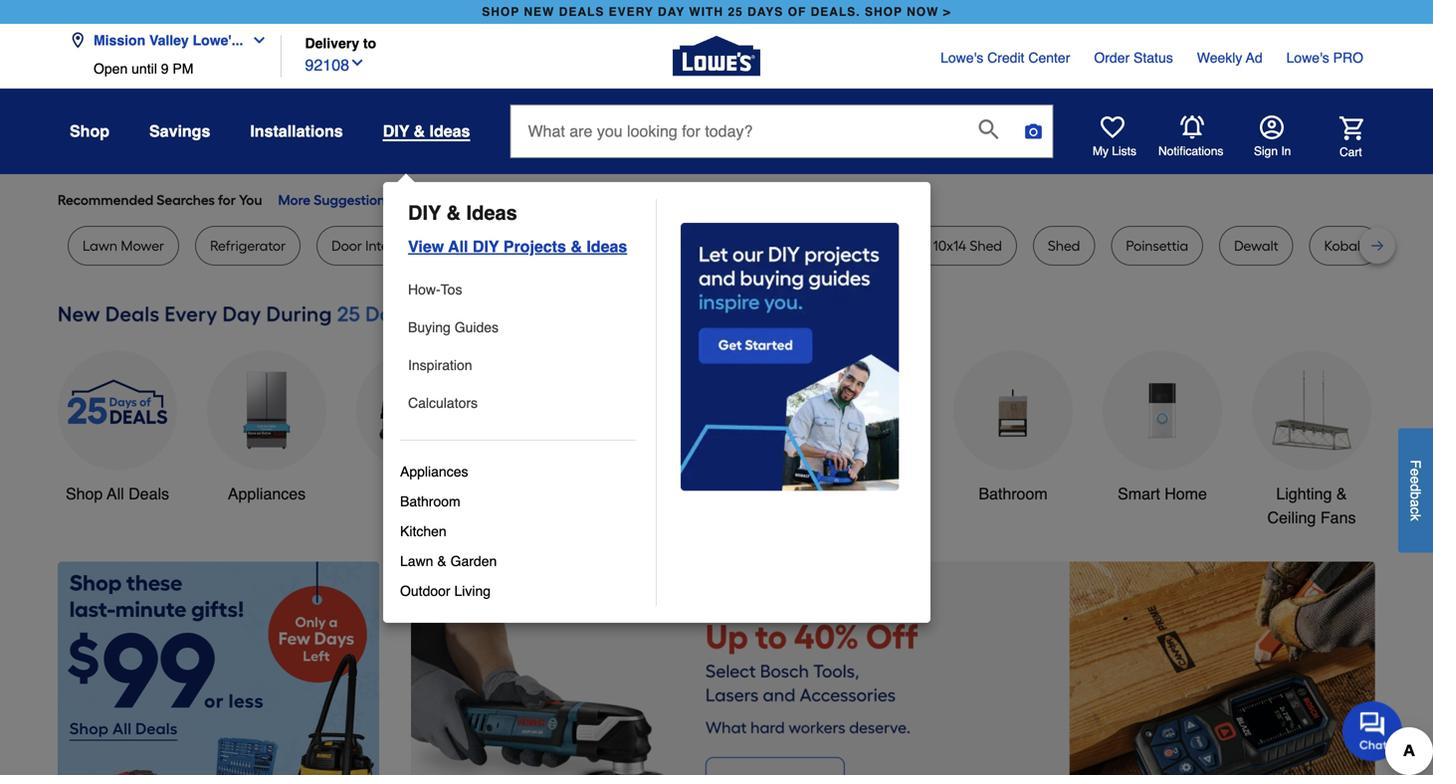 Task type: describe. For each thing, give the bounding box(es) containing it.
f e e d b a c k
[[1408, 460, 1424, 521]]

sign in
[[1254, 144, 1291, 158]]

more suggestions for you
[[278, 192, 439, 209]]

lowe's home improvement notification center image
[[1180, 116, 1204, 139]]

smart home link
[[1103, 351, 1222, 506]]

deals
[[129, 485, 169, 503]]

wallpaper
[[518, 237, 585, 254]]

lighting & ceiling fans link
[[1252, 351, 1372, 530]]

shed for shed
[[1048, 237, 1080, 254]]

lowe's home improvement logo image
[[673, 12, 760, 100]]

fans
[[1321, 509, 1356, 527]]

2 vertical spatial ideas
[[587, 237, 627, 256]]

diy & ideas button
[[383, 121, 470, 141]]

shed 10x14 shed
[[898, 237, 1002, 254]]

Search Query text field
[[511, 106, 963, 157]]

sign in button
[[1254, 115, 1291, 159]]

searches
[[157, 192, 215, 209]]

delivery
[[305, 35, 359, 51]]

more
[[278, 192, 311, 209]]

sign
[[1254, 144, 1278, 158]]

c
[[1408, 507, 1424, 514]]

weekly
[[1197, 50, 1243, 66]]

my lists
[[1093, 144, 1137, 158]]

savings button
[[149, 113, 210, 149]]

you for more suggestions for you
[[416, 192, 439, 209]]

pro
[[1333, 50, 1364, 66]]

order
[[1094, 50, 1130, 66]]

outdoor tools & equipment
[[807, 485, 921, 527]]

storage
[[802, 237, 852, 254]]

lowe's pro link
[[1287, 48, 1364, 68]]

savings
[[149, 122, 210, 140]]

& inside lighting & ceiling fans
[[1337, 485, 1347, 503]]

outdoor living
[[400, 583, 491, 599]]

arrow right image
[[1339, 736, 1359, 756]]

dewalt
[[1234, 237, 1279, 254]]

lawn mower
[[83, 237, 164, 254]]

lists
[[1112, 144, 1137, 158]]

mission valley lowe'... button
[[70, 20, 275, 61]]

inspiration
[[408, 357, 472, 373]]

mission
[[94, 32, 145, 48]]

door
[[332, 237, 362, 254]]

status
[[1134, 50, 1173, 66]]

refrigerator
[[210, 237, 286, 254]]

mower
[[121, 237, 164, 254]]

1 shop from the left
[[482, 5, 520, 19]]

shop button
[[70, 113, 109, 149]]

diy inside button
[[383, 122, 409, 140]]

more suggestions for you link
[[278, 190, 455, 210]]

buying
[[408, 320, 451, 335]]

notifications
[[1159, 144, 1224, 158]]

lighting
[[1276, 485, 1332, 503]]

cart button
[[1312, 116, 1364, 160]]

shed for shed 10x14 shed
[[898, 237, 930, 254]]

chat invite button image
[[1343, 701, 1403, 762]]

of
[[788, 5, 807, 19]]

weekly ad
[[1197, 50, 1263, 66]]

advertisement region
[[411, 562, 1376, 775]]

order status link
[[1094, 48, 1173, 68]]

lawn & garden link
[[400, 546, 636, 576]]

lowe's home improvement lists image
[[1101, 115, 1125, 139]]

inspiration link
[[408, 350, 636, 380]]

all for view
[[448, 237, 468, 256]]

25
[[728, 5, 743, 19]]

kitchen for kitchen
[[400, 524, 447, 539]]

kitchen for kitchen faucets
[[658, 485, 711, 503]]

outdoor for outdoor living
[[400, 583, 450, 599]]

new deals every day during 25 days of deals image
[[58, 298, 1376, 331]]

& inside button
[[414, 122, 425, 140]]

to
[[363, 35, 376, 51]]

in
[[1281, 144, 1291, 158]]

toilet
[[630, 237, 664, 254]]

shop these last-minute gifts. $99 or less. quantities are limited and won't last. image
[[58, 562, 379, 775]]

0 horizontal spatial bathroom
[[400, 494, 461, 510]]

shed for shed outdoor storage
[[709, 237, 742, 254]]

lawn
[[400, 553, 433, 569]]

2 e from the top
[[1408, 476, 1424, 484]]

lowe's for lowe's pro
[[1287, 50, 1330, 66]]

guides
[[455, 320, 499, 335]]

search image
[[979, 119, 999, 139]]

lowe's credit center
[[941, 50, 1070, 66]]

lawn
[[83, 237, 118, 254]]

1 horizontal spatial appliances
[[400, 464, 468, 480]]

chevron down image
[[349, 55, 365, 71]]

buying guides
[[408, 320, 499, 335]]

chevron right image
[[439, 192, 455, 208]]

deals
[[559, 5, 605, 19]]

calculators link
[[408, 388, 636, 418]]

installations button
[[250, 113, 343, 149]]

how-tos link
[[408, 275, 636, 305]]

peel
[[456, 237, 482, 254]]

3 shed from the left
[[970, 237, 1002, 254]]

2 vertical spatial diy
[[473, 237, 499, 256]]

days
[[748, 5, 784, 19]]

view all diy projects & ideas link
[[400, 227, 627, 259]]

stick
[[485, 237, 515, 254]]

bathroom link for kitchen link in the bottom left of the page
[[400, 487, 636, 517]]

for for suggestions
[[395, 192, 413, 209]]

smart
[[1118, 485, 1160, 503]]

recommended
[[58, 192, 153, 209]]

garden
[[450, 553, 497, 569]]

shop for shop all deals
[[66, 485, 103, 503]]



Task type: vqa. For each thing, say whether or not it's contained in the screenshot.
"inches"
no



Task type: locate. For each thing, give the bounding box(es) containing it.
smart home
[[1118, 485, 1207, 503]]

all left deals
[[107, 485, 124, 503]]

outdoor up equipment
[[807, 485, 865, 503]]

0 horizontal spatial appliances
[[228, 485, 306, 503]]

0 vertical spatial ideas
[[430, 122, 470, 140]]

2 for from the left
[[395, 192, 413, 209]]

lowe's inside lowe's pro link
[[1287, 50, 1330, 66]]

credit
[[987, 50, 1025, 66]]

tools up lawn
[[397, 485, 435, 503]]

4 shed from the left
[[1048, 237, 1080, 254]]

lowe's
[[941, 50, 984, 66], [1287, 50, 1330, 66]]

10x14
[[933, 237, 966, 254]]

1 horizontal spatial lowe's
[[1287, 50, 1330, 66]]

1 horizontal spatial bathroom link
[[954, 351, 1073, 506]]

kitchen up lawn
[[400, 524, 447, 539]]

shop all deals
[[66, 485, 169, 503]]

lowe's for lowe's credit center
[[941, 50, 984, 66]]

for
[[218, 192, 236, 209], [395, 192, 413, 209]]

1 horizontal spatial for
[[395, 192, 413, 209]]

f e e d b a c k button
[[1398, 429, 1433, 553]]

2 you from the left
[[416, 192, 439, 209]]

&
[[414, 122, 425, 140], [446, 202, 461, 224], [571, 237, 582, 256], [910, 485, 921, 503], [1337, 485, 1347, 503], [437, 553, 447, 569]]

92108
[[305, 56, 349, 74]]

kitchen faucets
[[658, 485, 772, 503]]

shop left new
[[482, 5, 520, 19]]

poinsettia
[[1126, 237, 1189, 254]]

9
[[161, 61, 169, 77]]

location image
[[70, 32, 86, 48]]

all inside view all diy projects & ideas link
[[448, 237, 468, 256]]

1 you from the left
[[239, 192, 262, 209]]

all inside shop all deals link
[[107, 485, 124, 503]]

recommended searches for you
[[58, 192, 262, 209]]

shop left deals
[[66, 485, 103, 503]]

kitchen faucets link
[[655, 351, 774, 506]]

you up the view
[[416, 192, 439, 209]]

ideas left toilet
[[587, 237, 627, 256]]

1 horizontal spatial outdoor
[[807, 485, 865, 503]]

shop for shop
[[70, 122, 109, 140]]

all for shop
[[107, 485, 124, 503]]

view
[[408, 237, 444, 256]]

day
[[658, 5, 685, 19]]

kitchen left faucets
[[658, 485, 711, 503]]

arrow left image
[[428, 736, 448, 756]]

shop left now
[[865, 5, 903, 19]]

view all diy projects & ideas
[[408, 237, 627, 256]]

0 horizontal spatial bathroom link
[[400, 487, 636, 517]]

weekly ad link
[[1197, 48, 1263, 68]]

my
[[1093, 144, 1109, 158]]

lowe's credit center link
[[941, 48, 1070, 68]]

f
[[1408, 460, 1424, 469]]

1 tools from the left
[[397, 485, 435, 503]]

0 horizontal spatial kitchen
[[400, 524, 447, 539]]

you for recommended searches for you
[[239, 192, 262, 209]]

how-
[[408, 282, 441, 298]]

appliances link
[[207, 351, 326, 506], [400, 457, 636, 487]]

bathroom link for smart home link
[[954, 351, 1073, 506]]

recommended searches for you heading
[[58, 190, 1376, 210]]

buying guides link
[[408, 313, 636, 342]]

chevron down image
[[243, 32, 267, 48]]

None search field
[[510, 105, 1054, 177]]

bathroom link
[[954, 351, 1073, 506], [400, 487, 636, 517]]

0 horizontal spatial shop
[[482, 5, 520, 19]]

0 vertical spatial outdoor
[[807, 485, 865, 503]]

now
[[907, 5, 939, 19]]

tos
[[441, 282, 462, 298]]

1 vertical spatial shop
[[66, 485, 103, 503]]

outdoor down lawn
[[400, 583, 450, 599]]

1 vertical spatial all
[[107, 485, 124, 503]]

1 vertical spatial appliances
[[228, 485, 306, 503]]

with
[[689, 5, 724, 19]]

0 horizontal spatial outdoor
[[400, 583, 450, 599]]

92108 button
[[305, 51, 365, 77]]

0 horizontal spatial you
[[239, 192, 262, 209]]

open
[[94, 61, 128, 77]]

shop
[[70, 122, 109, 140], [66, 485, 103, 503]]

kitchen
[[658, 485, 711, 503], [400, 524, 447, 539]]

diy & ideas up peel
[[408, 202, 517, 224]]

lowe's inside lowe's credit center "link"
[[941, 50, 984, 66]]

1 vertical spatial diy & ideas
[[408, 202, 517, 224]]

1 for from the left
[[218, 192, 236, 209]]

interior
[[365, 237, 410, 254]]

tools link
[[356, 351, 476, 506]]

1 lowe's from the left
[[941, 50, 984, 66]]

& inside "outdoor tools & equipment"
[[910, 485, 921, 503]]

>
[[943, 5, 951, 19]]

lowe'...
[[193, 32, 243, 48]]

a
[[1408, 500, 1424, 507]]

pm
[[173, 61, 193, 77]]

installations
[[250, 122, 343, 140]]

0 horizontal spatial tools
[[397, 485, 435, 503]]

for left chevron right image
[[395, 192, 413, 209]]

outdoor inside "outdoor tools & equipment"
[[807, 485, 865, 503]]

0 horizontal spatial appliances link
[[207, 351, 326, 506]]

center
[[1029, 50, 1070, 66]]

you inside 'link'
[[416, 192, 439, 209]]

outdoor living link
[[400, 576, 636, 606]]

shop inside shop all deals link
[[66, 485, 103, 503]]

calculators
[[408, 395, 478, 411]]

diy and ideas promo image
[[681, 223, 900, 492]]

1 horizontal spatial bathroom
[[979, 485, 1048, 503]]

lowe's home improvement cart image
[[1340, 116, 1364, 140]]

for for searches
[[218, 192, 236, 209]]

0 vertical spatial kitchen
[[658, 485, 711, 503]]

all right the view
[[448, 237, 468, 256]]

shed left 10x14
[[898, 237, 930, 254]]

e up "b"
[[1408, 476, 1424, 484]]

0 vertical spatial appliances
[[400, 464, 468, 480]]

0 horizontal spatial all
[[107, 485, 124, 503]]

ideas inside button
[[430, 122, 470, 140]]

ideas up the stick
[[466, 202, 517, 224]]

shed outdoor storage
[[709, 237, 852, 254]]

diy & ideas up chevron right image
[[383, 122, 470, 140]]

0 vertical spatial shop
[[70, 122, 109, 140]]

for inside more suggestions for you 'link'
[[395, 192, 413, 209]]

camera image
[[1024, 121, 1044, 141]]

shop down open at the left of page
[[70, 122, 109, 140]]

home
[[1165, 485, 1207, 503]]

until
[[132, 61, 157, 77]]

for right searches
[[218, 192, 236, 209]]

d
[[1408, 484, 1424, 492]]

mission valley lowe'...
[[94, 32, 243, 48]]

0 horizontal spatial lowe's
[[941, 50, 984, 66]]

you left more
[[239, 192, 262, 209]]

1 vertical spatial diy
[[408, 202, 441, 224]]

2 tools from the left
[[869, 485, 906, 503]]

k
[[1408, 514, 1424, 521]]

shed right 10x14
[[970, 237, 1002, 254]]

outdoor
[[745, 237, 799, 254]]

1 horizontal spatial all
[[448, 237, 468, 256]]

shop new deals every day with 25 days of deals. shop now >
[[482, 5, 951, 19]]

0 vertical spatial diy & ideas
[[383, 122, 470, 140]]

1 horizontal spatial shop
[[865, 5, 903, 19]]

tools inside "outdoor tools & equipment"
[[869, 485, 906, 503]]

delivery to
[[305, 35, 376, 51]]

ideas up chevron right image
[[430, 122, 470, 140]]

1 vertical spatial ideas
[[466, 202, 517, 224]]

e up the d
[[1408, 469, 1424, 476]]

outdoor tools & equipment link
[[804, 351, 924, 530]]

1 horizontal spatial kitchen
[[658, 485, 711, 503]]

0 horizontal spatial for
[[218, 192, 236, 209]]

deals.
[[811, 5, 861, 19]]

outdoor for outdoor tools & equipment
[[807, 485, 865, 503]]

tools up equipment
[[869, 485, 906, 503]]

shop all deals link
[[58, 351, 177, 506]]

shed left outdoor
[[709, 237, 742, 254]]

2 lowe's from the left
[[1287, 50, 1330, 66]]

2 shop from the left
[[865, 5, 903, 19]]

projects
[[503, 237, 566, 256]]

1 horizontal spatial you
[[416, 192, 439, 209]]

2 shed from the left
[[898, 237, 930, 254]]

0 vertical spatial all
[[448, 237, 468, 256]]

diy & ideas
[[383, 122, 470, 140], [408, 202, 517, 224]]

tools
[[397, 485, 435, 503], [869, 485, 906, 503]]

1 shed from the left
[[709, 237, 742, 254]]

b
[[1408, 492, 1424, 500]]

my lists link
[[1093, 115, 1137, 159]]

1 vertical spatial kitchen
[[400, 524, 447, 539]]

shop new deals every day with 25 days of deals. shop now > link
[[478, 0, 955, 24]]

1 horizontal spatial appliances link
[[400, 457, 636, 487]]

0 vertical spatial diy
[[383, 122, 409, 140]]

lowe's left pro
[[1287, 50, 1330, 66]]

1 vertical spatial outdoor
[[400, 583, 450, 599]]

lowe's left credit at the top of page
[[941, 50, 984, 66]]

appliances
[[400, 464, 468, 480], [228, 485, 306, 503]]

bathroom
[[979, 485, 1048, 503], [400, 494, 461, 510]]

1 horizontal spatial tools
[[869, 485, 906, 503]]

how-tos
[[408, 282, 462, 298]]

1 e from the top
[[1408, 469, 1424, 476]]

lowe's home improvement account image
[[1260, 115, 1284, 139]]

shop
[[482, 5, 520, 19], [865, 5, 903, 19]]

valley
[[149, 32, 189, 48]]

shed left poinsettia
[[1048, 237, 1080, 254]]

door interior
[[332, 237, 410, 254]]

equipment
[[826, 509, 902, 527]]

open until 9 pm
[[94, 61, 193, 77]]

cart
[[1340, 145, 1362, 159]]

kitchen link
[[400, 517, 636, 546]]



